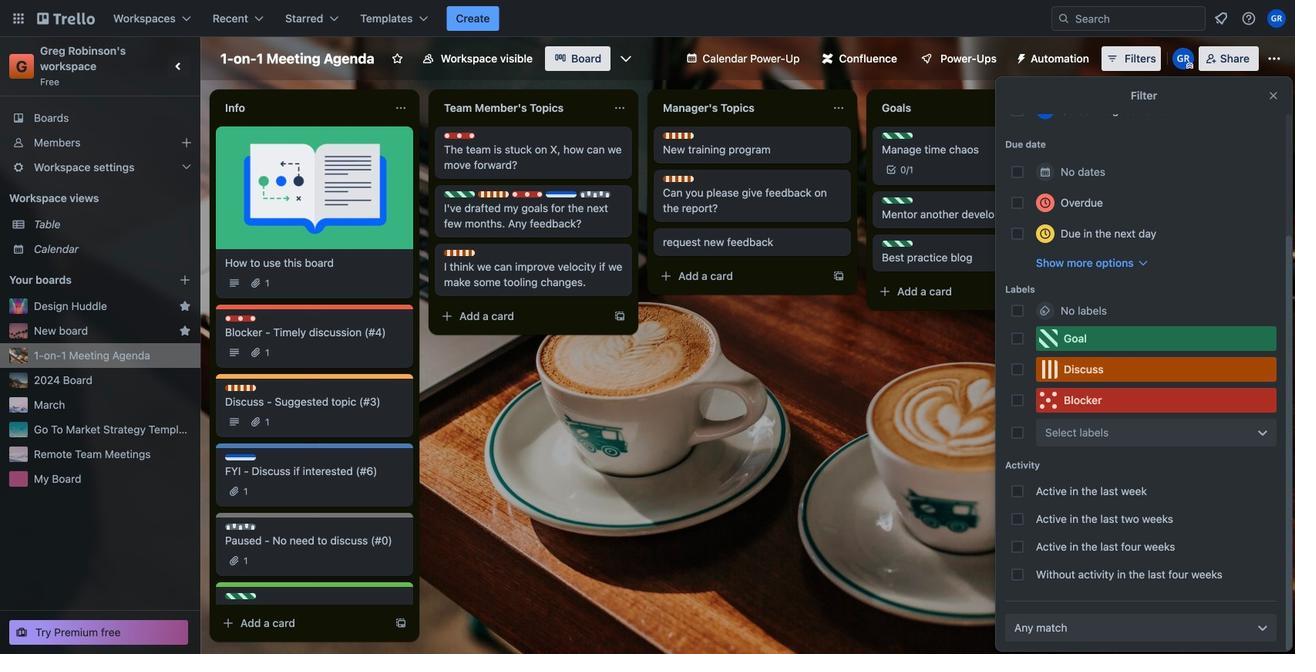 Task type: vqa. For each thing, say whether or not it's contained in the screenshot.
add icon
no



Task type: locate. For each thing, give the bounding box(es) containing it.
1 starred icon image from the top
[[179, 300, 191, 312]]

star or unstar board image
[[392, 52, 404, 65]]

2 horizontal spatial create from template… image
[[1052, 285, 1064, 298]]

1 vertical spatial color: black, title: "paused" element
[[225, 524, 256, 530]]

color: red, title: "blocker" element
[[444, 133, 475, 139], [512, 191, 543, 197], [225, 315, 256, 322], [1037, 388, 1277, 413]]

starred icon image
[[179, 300, 191, 312], [179, 325, 191, 337]]

2 starred icon image from the top
[[179, 325, 191, 337]]

None text field
[[216, 96, 389, 120], [654, 96, 827, 120], [873, 96, 1046, 120], [216, 96, 389, 120], [654, 96, 827, 120], [873, 96, 1046, 120]]

1 horizontal spatial color: black, title: "paused" element
[[580, 191, 611, 197]]

0 horizontal spatial create from template… image
[[614, 310, 626, 322]]

greg robinson (gregrobinson96) image right open information menu icon
[[1268, 9, 1287, 28]]

2 vertical spatial create from template… image
[[614, 310, 626, 322]]

0 horizontal spatial color: black, title: "paused" element
[[225, 524, 256, 530]]

Board name text field
[[213, 46, 382, 71]]

None text field
[[435, 96, 608, 120]]

color: orange, title: "discuss" element
[[663, 133, 694, 139], [663, 176, 694, 182], [478, 191, 509, 197], [444, 250, 475, 256], [1037, 357, 1277, 382], [225, 385, 256, 391]]

0 vertical spatial create from template… image
[[833, 270, 845, 282]]

back to home image
[[37, 6, 95, 31]]

sm image
[[1010, 46, 1031, 68]]

0 vertical spatial greg robinson (gregrobinson96) image
[[1268, 9, 1287, 28]]

show menu image
[[1267, 51, 1283, 66]]

greg robinson (gregrobinson96) image
[[1268, 9, 1287, 28], [1173, 48, 1195, 69]]

color: blue, title: "fyi" element
[[546, 191, 577, 197], [225, 454, 256, 460]]

1 horizontal spatial create from template… image
[[833, 270, 845, 282]]

1 vertical spatial greg robinson (gregrobinson96) image
[[1173, 48, 1195, 69]]

0 vertical spatial color: black, title: "paused" element
[[580, 191, 611, 197]]

1 vertical spatial starred icon image
[[179, 325, 191, 337]]

greg robinson (gregrobinson96) image down search field
[[1173, 48, 1195, 69]]

close popover image
[[1268, 89, 1280, 102]]

0 horizontal spatial greg robinson (gregrobinson96) image
[[1173, 48, 1195, 69]]

create from template… image
[[833, 270, 845, 282], [1052, 285, 1064, 298], [614, 310, 626, 322]]

color: black, title: "paused" element
[[580, 191, 611, 197], [225, 524, 256, 530]]

confluence icon image
[[823, 53, 833, 64]]

1 horizontal spatial color: blue, title: "fyi" element
[[546, 191, 577, 197]]

0 vertical spatial starred icon image
[[179, 300, 191, 312]]

greg robinson (gregrobinson96) image
[[1037, 101, 1055, 120]]

color: green, title: "goal" element
[[882, 133, 913, 139], [444, 191, 475, 197], [882, 197, 913, 204], [882, 241, 913, 247], [1037, 326, 1277, 351], [225, 593, 256, 599]]

0 horizontal spatial color: blue, title: "fyi" element
[[225, 454, 256, 460]]



Task type: describe. For each thing, give the bounding box(es) containing it.
this member is an admin of this board. image
[[1187, 62, 1194, 69]]

add board image
[[179, 274, 191, 286]]

Search field
[[1071, 8, 1206, 29]]

1 vertical spatial color: blue, title: "fyi" element
[[225, 454, 256, 460]]

search image
[[1058, 12, 1071, 25]]

your boards with 8 items element
[[9, 271, 156, 289]]

0 vertical spatial color: blue, title: "fyi" element
[[546, 191, 577, 197]]

1 vertical spatial create from template… image
[[1052, 285, 1064, 298]]

open information menu image
[[1242, 11, 1257, 26]]

workspace navigation collapse icon image
[[168, 56, 190, 77]]

primary element
[[0, 0, 1296, 37]]

create from template… image
[[395, 617, 407, 629]]

1 horizontal spatial greg robinson (gregrobinson96) image
[[1268, 9, 1287, 28]]

0 notifications image
[[1213, 9, 1231, 28]]

customize views image
[[619, 51, 634, 66]]



